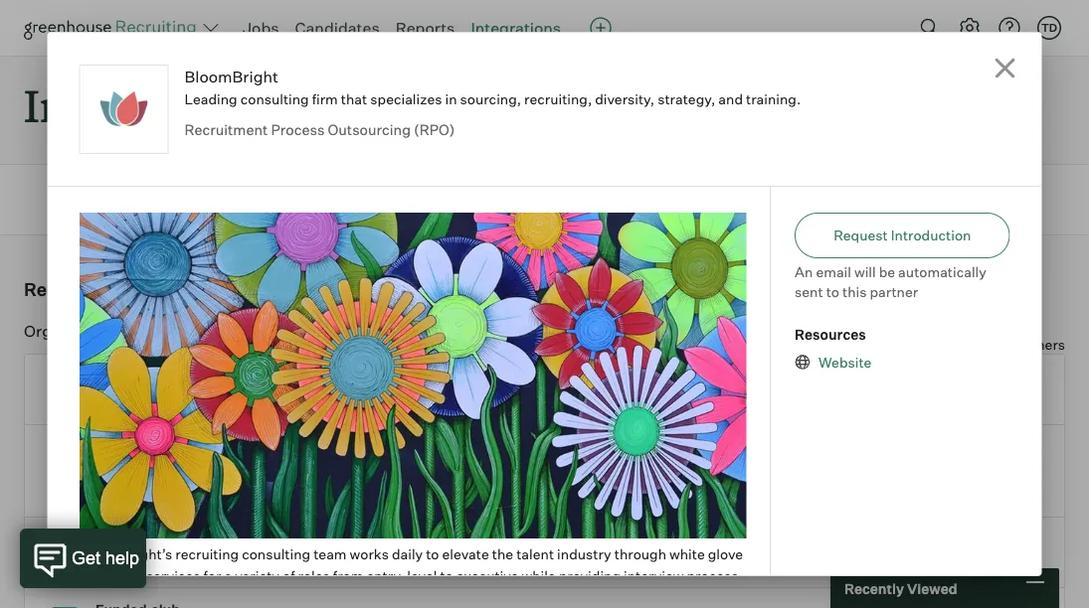 Task type: locate. For each thing, give the bounding box(es) containing it.
0 horizontal spatial talent
[[174, 590, 211, 608]]

the up executive
[[492, 546, 513, 563]]

0 vertical spatial leading
[[185, 91, 237, 108]]

0 horizontal spatial a
[[143, 462, 151, 479]]

be
[[879, 264, 896, 281]]

a inside 'bloombright's recruiting consulting team works daily to elevate the talent industry through white glove recruiting services for a variety of roles from entry-level to executive while providing interview process improvement, talent acquisition strategy, and team training. with specialties in sourcing, recruitin'
[[224, 568, 231, 586]]

0 horizontal spatial technical
[[271, 462, 331, 479]]

from down the works
[[333, 568, 363, 586]]

in
[[445, 91, 457, 108], [356, 391, 368, 409], [641, 462, 653, 479], [552, 484, 564, 501], [578, 590, 590, 608]]

1 vertical spatial recruiting,
[[435, 391, 503, 409]]

0 vertical spatial diversity,
[[595, 91, 655, 108]]

firm down you
[[223, 391, 249, 409]]

the inside emerald talent we are a team of seasoned technical and non-technical recruiters who have worked in companies at every stage of the hiring cycle, from "day 0" startups to large enterprise companies... and everything in between.
[[839, 462, 861, 479]]

0 horizontal spatial outsourcing
[[210, 278, 318, 301]]

service partners link
[[298, 190, 418, 210]]

technical
[[271, 462, 331, 479], [392, 462, 452, 479]]

firm up recruitment process outsourcing (rpo) link
[[312, 91, 338, 108]]

technical up companies...
[[392, 462, 452, 479]]

8
[[948, 337, 957, 354]]

process right recruitment
[[425, 321, 484, 341]]

in down providing
[[578, 590, 590, 608]]

1 horizontal spatial process
[[271, 121, 325, 139]]

1 horizontal spatial outsourcing
[[328, 121, 411, 139]]

1 horizontal spatial a
[[224, 568, 231, 586]]

bloombright
[[185, 67, 279, 87], [96, 368, 181, 386]]

from inside emerald talent we are a team of seasoned technical and non-technical recruiters who have worked in companies at every stage of the hiring cycle, from "day 0" startups to large enterprise companies... and everything in between.
[[96, 484, 126, 501]]

to down seasoned
[[242, 484, 256, 501]]

that
[[341, 91, 367, 108], [132, 321, 162, 341], [252, 391, 278, 409]]

1 vertical spatial (rpo)
[[322, 278, 376, 301]]

1 vertical spatial recruitment process outsourcing (rpo)
[[24, 278, 376, 301]]

a
[[143, 462, 151, 479], [224, 568, 231, 586]]

1 horizontal spatial recruiting,
[[524, 91, 592, 108]]

1 horizontal spatial technical
[[392, 462, 452, 479]]

bloombright down jobs
[[185, 67, 279, 87]]

of
[[190, 462, 203, 479], [824, 462, 836, 479], [282, 568, 295, 586]]

from
[[96, 484, 126, 501], [333, 568, 363, 586]]

bloombright down "can"
[[96, 368, 181, 386]]

that up recruitment process outsourcing (rpo) link
[[341, 91, 367, 108]]

consulting up recruitment process outsourcing (rpo) link
[[240, 91, 309, 108]]

strategy, inside 'bloombright's recruiting consulting team works daily to elevate the talent industry through white glove recruiting services for a variety of roles from entry-level to executive while providing interview process improvement, talent acquisition strategy, and team training. with specialties in sourcing, recruitin'
[[289, 590, 347, 608]]

sourcing, inside 'bloombright's recruiting consulting team works daily to elevate the talent industry through white glove recruiting services for a variety of roles from entry-level to executive while providing interview process improvement, talent acquisition strategy, and team training. with specialties in sourcing, recruitin'
[[593, 590, 654, 608]]

recruiting up improvement,
[[79, 568, 143, 586]]

1 technical from the left
[[271, 462, 331, 479]]

strategy,
[[658, 91, 716, 108], [569, 391, 627, 409], [289, 590, 347, 608]]

entry-
[[366, 568, 407, 586]]

0 vertical spatial the
[[839, 462, 861, 479]]

are
[[119, 462, 140, 479]]

team down entry-
[[377, 590, 411, 608]]

specializes
[[370, 91, 442, 108], [281, 391, 353, 409]]

2 fluid from the top
[[96, 554, 128, 572]]

consulting
[[240, 91, 309, 108], [151, 391, 220, 409], [241, 546, 310, 563]]

website
[[819, 354, 872, 371]]

bloombright leading consulting firm that specializes in sourcing, recruiting, diversity, strategy, and training. down reports
[[185, 67, 801, 108]]

recruitment process outsourcing (rpo) up help
[[24, 278, 376, 301]]

industry
[[557, 546, 611, 563]]

fc
[[53, 542, 76, 564]]

0 horizontal spatial recruitment
[[24, 278, 133, 301]]

roles
[[298, 568, 330, 586]]

1 horizontal spatial from
[[333, 568, 363, 586]]

fluid up improvement,
[[96, 554, 128, 572]]

0 horizontal spatial diversity,
[[506, 391, 566, 409]]

outsourcing up service partners link at the top left
[[328, 121, 411, 139]]

consulting
[[133, 532, 206, 549], [131, 554, 202, 572]]

everything
[[479, 484, 549, 501]]

recruiting,
[[524, 91, 592, 108], [435, 391, 503, 409]]

talent down the "for"
[[174, 590, 211, 608]]

(rpo)
[[414, 121, 455, 139], [322, 278, 376, 301]]

and
[[285, 76, 361, 134], [719, 91, 743, 108], [630, 391, 654, 409], [334, 462, 358, 479], [452, 484, 476, 501], [350, 590, 374, 608]]

specializes down reports
[[370, 91, 442, 108]]

1 horizontal spatial team
[[313, 546, 346, 563]]

to right level
[[440, 568, 453, 586]]

1 horizontal spatial (rpo)
[[414, 121, 455, 139]]

consulting left the "for"
[[131, 554, 202, 572]]

emerald talent we are a team of seasoned technical and non-technical recruiters who have worked in companies at every stage of the hiring cycle, from "day 0" startups to large enterprise companies... and everything in between.
[[96, 439, 943, 501]]

0"
[[165, 484, 182, 501]]

bloombright leading consulting firm that specializes in sourcing, recruiting, diversity, strategy, and training. down recruitment
[[96, 368, 712, 409]]

1 vertical spatial recruitment
[[24, 278, 133, 301]]

0 vertical spatial integrations
[[471, 18, 561, 38]]

1 horizontal spatial firm
[[312, 91, 338, 108]]

technical up large
[[271, 462, 331, 479]]

service
[[960, 337, 1007, 354]]

this
[[843, 283, 867, 300]]

2 vertical spatial that
[[252, 391, 278, 409]]

greenhouse recruiting image
[[24, 16, 203, 40]]

1 vertical spatial consulting
[[151, 391, 220, 409]]

0 horizontal spatial recruiting
[[79, 568, 143, 586]]

the left hiring
[[839, 462, 861, 479]]

in right worked
[[641, 462, 653, 479]]

None text field
[[642, 184, 1040, 217]]

from down we
[[96, 484, 126, 501]]

1 vertical spatial firm
[[223, 391, 249, 409]]

an email will be automatically sent to this partner
[[795, 264, 987, 300]]

a right the "for"
[[224, 568, 231, 586]]

0 vertical spatial from
[[96, 484, 126, 501]]

recruitment process outsourcing (rpo) up service
[[185, 121, 455, 139]]

fluid
[[96, 532, 130, 549], [96, 554, 128, 572]]

the
[[839, 462, 861, 479], [492, 546, 513, 563]]

reports link
[[396, 18, 455, 38]]

jobs
[[243, 18, 279, 38]]

1 horizontal spatial the
[[839, 462, 861, 479]]

1 vertical spatial from
[[333, 568, 363, 586]]

partners down reports
[[371, 76, 548, 134]]

recruiters
[[455, 462, 522, 479]]

0 horizontal spatial bloombright
[[96, 368, 181, 386]]

1 vertical spatial sourcing,
[[371, 391, 432, 409]]

2 vertical spatial training.
[[414, 590, 469, 608]]

2 horizontal spatial training.
[[746, 91, 801, 108]]

1 fluid from the top
[[96, 532, 130, 549]]

process up "can"
[[136, 278, 206, 301]]

2 vertical spatial team
[[377, 590, 411, 608]]

0 horizontal spatial recruiting,
[[435, 391, 503, 409]]

of left roles
[[282, 568, 295, 586]]

integrations link
[[471, 18, 561, 38], [154, 190, 238, 210]]

0 horizontal spatial process
[[425, 321, 484, 341]]

0 horizontal spatial the
[[492, 546, 513, 563]]

1 vertical spatial strategy,
[[569, 391, 627, 409]]

the inside 'bloombright's recruiting consulting team works daily to elevate the talent industry through white glove recruiting services for a variety of roles from entry-level to executive while providing interview process improvement, talent acquisition strategy, and team training. with specialties in sourcing, recruitin'
[[492, 546, 513, 563]]

td button
[[1038, 16, 1062, 40]]

fluid right the fc on the bottom left
[[96, 532, 130, 549]]

1 horizontal spatial training.
[[657, 391, 712, 409]]

a right are
[[143, 462, 151, 479]]

help
[[196, 321, 228, 341]]

team up 0"
[[154, 462, 187, 479]]

0 vertical spatial fluid
[[96, 532, 130, 549]]

consulting up services
[[133, 532, 206, 549]]

1 horizontal spatial recruitment
[[185, 121, 268, 139]]

2 vertical spatial consulting
[[241, 546, 310, 563]]

0 vertical spatial that
[[341, 91, 367, 108]]

0 vertical spatial training.
[[746, 91, 801, 108]]

consulting down "can"
[[151, 391, 220, 409]]

0 horizontal spatial specializes
[[281, 391, 353, 409]]

outsourcing up with
[[210, 278, 318, 301]]

1 horizontal spatial recruiting
[[175, 546, 238, 563]]

diversity,
[[595, 91, 655, 108], [506, 391, 566, 409]]

1 horizontal spatial talent
[[268, 554, 309, 572]]

to down the email
[[827, 283, 840, 300]]

0 horizontal spatial strategy,
[[289, 590, 347, 608]]

to
[[827, 283, 840, 300], [242, 484, 256, 501], [426, 546, 439, 563], [440, 568, 453, 586]]

1 vertical spatial diversity,
[[506, 391, 566, 409]]

firm
[[312, 91, 338, 108], [223, 391, 249, 409]]

of right stage
[[824, 462, 836, 479]]

0 vertical spatial a
[[143, 462, 151, 479]]

stage
[[785, 462, 821, 479]]

talent up while
[[516, 546, 554, 563]]

process down glove
[[687, 568, 738, 586]]

through
[[614, 546, 666, 563]]

candidates link
[[295, 18, 380, 38]]

between.
[[567, 484, 627, 501]]

0 horizontal spatial from
[[96, 484, 126, 501]]

0 vertical spatial firm
[[312, 91, 338, 108]]

0 horizontal spatial process
[[136, 278, 206, 301]]

that down with
[[252, 391, 278, 409]]

partners
[[371, 76, 548, 134], [355, 191, 418, 209]]

partner
[[870, 283, 919, 300]]

1 horizontal spatial integrations link
[[471, 18, 561, 38]]

2 horizontal spatial strategy,
[[658, 91, 716, 108]]

0 vertical spatial consulting
[[240, 91, 309, 108]]

1 horizontal spatial strategy,
[[569, 391, 627, 409]]

0 horizontal spatial talent
[[155, 439, 198, 456]]

2 horizontal spatial team
[[377, 590, 411, 608]]

1 horizontal spatial diversity,
[[595, 91, 655, 108]]

0 horizontal spatial integrations link
[[154, 190, 238, 210]]

1 vertical spatial talent
[[174, 590, 211, 608]]

training.
[[746, 91, 801, 108], [657, 391, 712, 409], [414, 590, 469, 608]]

of up startups
[[190, 462, 203, 479]]

team
[[154, 462, 187, 479], [313, 546, 346, 563], [377, 590, 411, 608]]

team inside emerald talent we are a team of seasoned technical and non-technical recruiters who have worked in companies at every stage of the hiring cycle, from "day 0" startups to large enterprise companies... and everything in between.
[[154, 462, 187, 479]]

sourcing,
[[460, 91, 521, 108], [371, 391, 432, 409], [593, 590, 654, 608]]

0 vertical spatial partners
[[371, 76, 548, 134]]

0 vertical spatial sourcing,
[[460, 91, 521, 108]]

1 vertical spatial integrations link
[[154, 190, 238, 210]]

1 vertical spatial process
[[687, 568, 738, 586]]

talent
[[516, 546, 554, 563], [174, 590, 211, 608]]

consulting up variety
[[241, 546, 310, 563]]

1 vertical spatial outsourcing
[[210, 278, 318, 301]]

viewed
[[907, 580, 958, 598]]

that left "can"
[[132, 321, 162, 341]]

specializes down your
[[281, 391, 353, 409]]

recruitment process outsourcing (rpo) link
[[185, 121, 455, 139]]

process up service
[[271, 121, 325, 139]]

recently
[[845, 580, 904, 598]]

partners right service
[[355, 191, 418, 209]]

1 vertical spatial leading
[[96, 391, 148, 409]]

bloombright leading consulting firm that specializes in sourcing, recruiting, diversity, strategy, and training.
[[185, 67, 801, 108], [96, 368, 712, 409]]

bloombright banner image image
[[79, 213, 746, 539]]

software
[[500, 554, 558, 572]]

0 vertical spatial strategy,
[[658, 91, 716, 108]]

team up roles
[[313, 546, 346, 563]]

0 horizontal spatial (rpo)
[[322, 278, 376, 301]]

search image
[[918, 16, 942, 40]]

bloombright's recruiting consulting team works daily to elevate the talent industry through white glove recruiting services for a variety of roles from entry-level to executive while providing interview process improvement, talent acquisition strategy, and team training. with specialties in sourcing, recruitin
[[79, 546, 743, 609]]

recruiting up the "for"
[[175, 546, 238, 563]]

0 vertical spatial process
[[425, 321, 484, 341]]

optimization
[[487, 321, 581, 341]]

1 horizontal spatial sourcing,
[[460, 91, 521, 108]]

1 vertical spatial a
[[224, 568, 231, 586]]

1 vertical spatial process
[[136, 278, 206, 301]]

0 horizontal spatial training.
[[414, 590, 469, 608]]

executive
[[456, 568, 518, 586]]

1 horizontal spatial specializes
[[370, 91, 442, 108]]

0 vertical spatial team
[[154, 462, 187, 479]]

of inside 'bloombright's recruiting consulting team works daily to elevate the talent industry through white glove recruiting services for a variety of roles from entry-level to executive while providing interview process improvement, talent acquisition strategy, and team training. with specialties in sourcing, recruitin'
[[282, 568, 295, 586]]

companies...
[[365, 484, 449, 501]]

1 vertical spatial fluid
[[96, 554, 128, 572]]

bloombright's
[[79, 546, 172, 563]]

works
[[349, 546, 388, 563]]



Task type: describe. For each thing, give the bounding box(es) containing it.
2 horizontal spatial of
[[824, 462, 836, 479]]

recruitment
[[333, 321, 421, 341]]

reports
[[396, 18, 455, 38]]

request
[[834, 227, 888, 244]]

1 vertical spatial partners
[[355, 191, 418, 209]]

1 vertical spatial team
[[313, 546, 346, 563]]

0 vertical spatial process
[[271, 121, 325, 139]]

in down recruitment
[[356, 391, 368, 409]]

at
[[730, 462, 743, 479]]

1 vertical spatial recruiting
[[79, 568, 143, 586]]

with
[[472, 590, 502, 608]]

support.
[[665, 554, 723, 572]]

who
[[525, 462, 552, 479]]

0 horizontal spatial firm
[[223, 391, 249, 409]]

daily
[[391, 546, 423, 563]]

sent
[[795, 283, 823, 300]]

0 horizontal spatial leading
[[96, 391, 148, 409]]

acquisition,
[[419, 554, 497, 572]]

1 horizontal spatial that
[[252, 391, 278, 409]]

resources
[[795, 326, 866, 344]]

enterprise
[[295, 484, 362, 501]]

providing
[[558, 568, 620, 586]]

email
[[816, 264, 852, 281]]

variety
[[234, 568, 279, 586]]

2 horizontal spatial that
[[341, 91, 367, 108]]

request introduction
[[834, 227, 972, 244]]

0 vertical spatial bloombright
[[185, 67, 279, 87]]

can
[[165, 321, 192, 341]]

1 vertical spatial training.
[[657, 391, 712, 409]]

improvement,
[[79, 590, 171, 608]]

and inside 'bloombright's recruiting consulting team works daily to elevate the talent industry through white glove recruiting services for a variety of roles from entry-level to executive while providing interview process improvement, talent acquisition strategy, and team training. with specialties in sourcing, recruitin'
[[350, 590, 374, 608]]

overview link
[[50, 190, 114, 210]]

website link
[[811, 353, 872, 372]]

&
[[652, 554, 662, 572]]

a inside emerald talent we are a team of seasoned technical and non-technical recruiters who have worked in companies at every stage of the hiring cycle, from "day 0" startups to large enterprise companies... and everything in between.
[[143, 462, 151, 479]]

specialties
[[505, 590, 575, 608]]

level
[[407, 568, 437, 586]]

1 horizontal spatial leading
[[185, 91, 237, 108]]

have
[[555, 462, 586, 479]]

0 horizontal spatial of
[[190, 462, 203, 479]]

1 horizontal spatial talent
[[516, 546, 554, 563]]

services:
[[205, 554, 265, 572]]

fluid consulting services fluid consulting services: talent strategy, talent acquisition, software development & support.
[[96, 532, 723, 572]]

service partners
[[298, 191, 418, 209]]

automatically
[[899, 264, 987, 281]]

td
[[1042, 21, 1058, 34]]

will
[[855, 264, 876, 281]]

to inside emerald talent we are a team of seasoned technical and non-technical recruiters who have worked in companies at every stage of the hiring cycle, from "day 0" startups to large enterprise companies... and everything in between.
[[242, 484, 256, 501]]

hiring
[[864, 462, 902, 479]]

td button
[[1034, 12, 1066, 44]]

0 vertical spatial outsourcing
[[328, 121, 411, 139]]

companies
[[656, 462, 727, 479]]

acquisition
[[214, 590, 286, 608]]

worked
[[589, 462, 638, 479]]

1 vertical spatial consulting
[[131, 554, 202, 572]]

1 vertical spatial bloombright leading consulting firm that specializes in sourcing, recruiting, diversity, strategy, and training.
[[96, 368, 712, 409]]

0 vertical spatial consulting
[[133, 532, 206, 549]]

recently viewed
[[845, 580, 958, 598]]

in down "have"
[[552, 484, 564, 501]]

white
[[669, 546, 705, 563]]

emerald
[[96, 439, 152, 456]]

jobs link
[[243, 18, 279, 38]]

overview
[[50, 191, 114, 209]]

glove
[[708, 546, 743, 563]]

2 vertical spatial integrations
[[154, 191, 238, 209]]

talent inside emerald talent we are a team of seasoned technical and non-technical recruiters who have worked in companies at every stage of the hiring cycle, from "day 0" startups to large enterprise companies... and everything in between.
[[155, 439, 198, 456]]

organizations
[[24, 321, 128, 341]]

service
[[298, 191, 352, 209]]

interview
[[623, 568, 684, 586]]

large
[[259, 484, 292, 501]]

partners
[[1010, 337, 1066, 354]]

2 horizontal spatial talent
[[375, 554, 416, 572]]

1 vertical spatial specializes
[[281, 391, 353, 409]]

seasoned
[[206, 462, 268, 479]]

to up level
[[426, 546, 439, 563]]

request introduction button
[[795, 213, 1010, 259]]

8 service partners
[[948, 337, 1066, 354]]

in inside 'bloombright's recruiting consulting team works daily to elevate the talent industry through white glove recruiting services for a variety of roles from entry-level to executive while providing interview process improvement, talent acquisition strategy, and team training. with specialties in sourcing, recruitin'
[[578, 590, 590, 608]]

cycle,
[[905, 462, 943, 479]]

training. inside 'bloombright's recruiting consulting team works daily to elevate the talent industry through white glove recruiting services for a variety of roles from entry-level to executive while providing interview process improvement, talent acquisition strategy, and team training. with specialties in sourcing, recruitin'
[[414, 590, 469, 608]]

configure image
[[958, 16, 982, 40]]

development
[[561, 554, 649, 572]]

2 technical from the left
[[392, 462, 452, 479]]

you
[[231, 321, 258, 341]]

consulting inside 'bloombright's recruiting consulting team works daily to elevate the talent industry through white glove recruiting services for a variety of roles from entry-level to executive while providing interview process improvement, talent acquisition strategy, and team training. with specialties in sourcing, recruitin'
[[241, 546, 310, 563]]

every
[[746, 462, 782, 479]]

an
[[795, 264, 813, 281]]

integrations and partners
[[24, 76, 548, 134]]

"day
[[129, 484, 162, 501]]

in down reports
[[445, 91, 457, 108]]

0 vertical spatial bloombright leading consulting firm that specializes in sourcing, recruiting, diversity, strategy, and training.
[[185, 67, 801, 108]]

0 vertical spatial recruitment process outsourcing (rpo)
[[185, 121, 455, 139]]

0 vertical spatial specializes
[[370, 91, 442, 108]]

candidates
[[295, 18, 380, 38]]

process inside 'bloombright's recruiting consulting team works daily to elevate the talent industry through white glove recruiting services for a variety of roles from entry-level to executive while providing interview process improvement, talent acquisition strategy, and team training. with specialties in sourcing, recruitin'
[[687, 568, 738, 586]]

elevate
[[442, 546, 489, 563]]

services
[[146, 568, 200, 586]]

1 vertical spatial bloombright
[[96, 368, 181, 386]]

we
[[96, 462, 116, 479]]

for
[[203, 568, 221, 586]]

with
[[262, 321, 293, 341]]

while
[[521, 568, 555, 586]]

to inside an email will be automatically sent to this partner
[[827, 283, 840, 300]]

1 vertical spatial integrations
[[24, 76, 275, 134]]

0 horizontal spatial that
[[132, 321, 162, 341]]

0 vertical spatial integrations link
[[471, 18, 561, 38]]

0 vertical spatial (rpo)
[[414, 121, 455, 139]]

startups
[[185, 484, 239, 501]]

non-
[[361, 462, 392, 479]]

strategy,
[[312, 554, 372, 572]]

your
[[297, 321, 330, 341]]

0 vertical spatial recruitment
[[185, 121, 268, 139]]

needs
[[584, 321, 630, 341]]

from inside 'bloombright's recruiting consulting team works daily to elevate the talent industry through white glove recruiting services for a variety of roles from entry-level to executive while providing interview process improvement, talent acquisition strategy, and team training. with specialties in sourcing, recruitin'
[[333, 568, 363, 586]]

introduction
[[891, 227, 972, 244]]



Task type: vqa. For each thing, say whether or not it's contained in the screenshot.
right the time link
no



